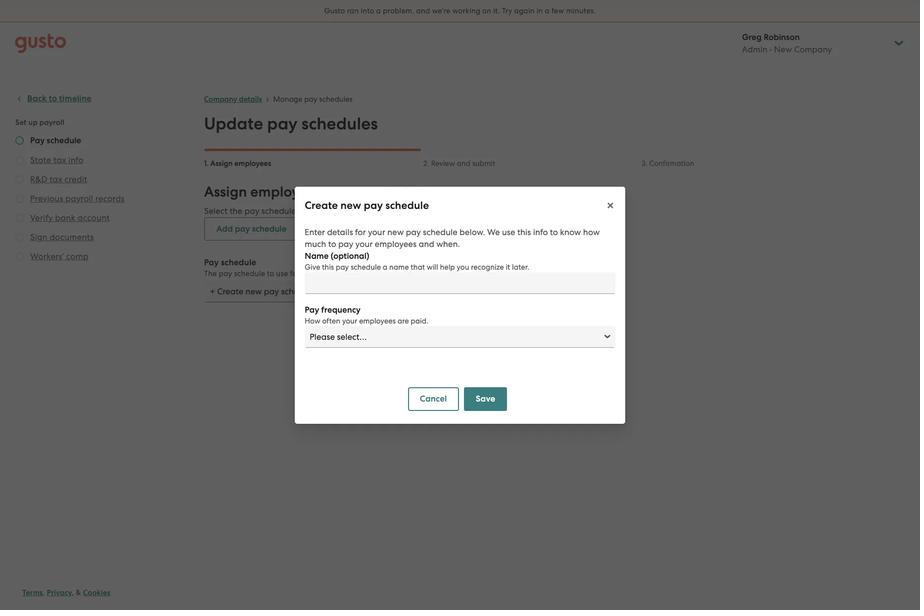 Task type: vqa. For each thing, say whether or not it's contained in the screenshot.
"Birthday"
no



Task type: describe. For each thing, give the bounding box(es) containing it.
how
[[583, 227, 600, 237]]

cancel button
[[408, 388, 459, 411]]

home image
[[15, 33, 66, 53]]

company details
[[204, 95, 262, 104]]

a right into
[[376, 6, 381, 15]]

submit
[[472, 159, 495, 168]]

cookies
[[83, 589, 110, 598]]

use inside enter details for your new pay schedule below. we use this info to know how much to pay your employees and when.
[[502, 227, 515, 237]]

pay for pay frequency
[[305, 305, 319, 315]]

for inside enter details for your new pay schedule below. we use this info to know how much to pay your employees and when.
[[355, 227, 366, 237]]

manage
[[273, 95, 303, 104]]

add pay schedule
[[216, 224, 287, 235]]

your inside pay frequency how often your employees are paid.
[[342, 317, 357, 326]]

privacy
[[47, 589, 72, 598]]

try
[[502, 6, 512, 15]]

below.
[[460, 227, 485, 237]]

employees up you'd
[[250, 184, 322, 201]]

2 , from the left
[[72, 589, 74, 598]]

into
[[361, 6, 374, 15]]

like
[[321, 206, 334, 216]]

gusto
[[324, 6, 345, 15]]

assign employees to pay schedules
[[204, 184, 435, 201]]

enter details for your new pay schedule below. we use this info to know how much to pay your employees and when.
[[305, 227, 600, 249]]

much
[[305, 239, 326, 249]]

0 vertical spatial and
[[416, 6, 430, 15]]

this inside name (optional) give this pay schedule a name that will help you recognize it later.
[[322, 263, 334, 272]]

employees inside enter details for your new pay schedule below. we use this info to know how much to pay your employees and when.
[[375, 239, 417, 249]]

assign employees
[[210, 159, 271, 168]]

assign for assign employees
[[210, 159, 233, 168]]

it.
[[493, 6, 500, 15]]

company
[[204, 95, 237, 104]]

working
[[452, 6, 481, 15]]

select
[[204, 206, 228, 216]]

assign for assign employees to pay schedules
[[204, 184, 247, 201]]

a right in
[[545, 6, 550, 15]]

2 vertical spatial schedules
[[371, 184, 435, 201]]

schedules for update pay schedules
[[302, 114, 378, 134]]

schedules for manage pay schedules
[[319, 95, 353, 104]]

to inside pay schedule the pay schedule to use for all employees
[[267, 270, 274, 279]]

ran
[[347, 6, 359, 15]]

name (optional) give this pay schedule a name that will help you recognize it later.
[[305, 251, 529, 272]]

few
[[552, 6, 564, 15]]

new right like
[[341, 199, 361, 212]]

details for company
[[239, 95, 262, 104]]

schedule inside name (optional) give this pay schedule a name that will help you recognize it later.
[[351, 263, 381, 272]]

for inside pay schedule the pay schedule to use for all employees
[[290, 270, 300, 279]]

0 vertical spatial your
[[368, 227, 385, 237]]

update pay schedules
[[204, 114, 378, 134]]

use inside pay schedule the pay schedule to use for all employees
[[276, 270, 288, 279]]

later.
[[512, 263, 529, 272]]

company details link
[[204, 95, 262, 104]]

cookies button
[[83, 588, 110, 600]]

back
[[333, 339, 352, 350]]

manage pay schedules
[[273, 95, 353, 104]]

add
[[346, 206, 362, 216]]

name
[[389, 263, 409, 272]]

update
[[204, 114, 263, 134]]

paid.
[[411, 317, 428, 326]]

pay for pay schedule
[[204, 258, 219, 268]]

terms , privacy , & cookies
[[22, 589, 110, 598]]

to right info
[[550, 227, 558, 237]]

save
[[476, 394, 495, 404]]

1 , from the left
[[43, 589, 45, 598]]

pay schedule the pay schedule to use for all employees
[[204, 258, 350, 279]]

know
[[560, 227, 581, 237]]



Task type: locate. For each thing, give the bounding box(es) containing it.
use
[[502, 227, 515, 237], [276, 270, 288, 279]]

this left info
[[517, 227, 531, 237]]

for left all
[[290, 270, 300, 279]]

your up "(optional)"
[[355, 239, 373, 249]]

0 horizontal spatial details
[[239, 95, 262, 104]]

on
[[482, 6, 491, 15]]

schedule inside button
[[252, 224, 287, 235]]

details down or
[[327, 227, 353, 237]]

0 horizontal spatial this
[[322, 263, 334, 272]]

0 vertical spatial for
[[355, 227, 366, 237]]

often
[[322, 317, 340, 326]]

this
[[517, 227, 531, 237], [322, 263, 334, 272]]

in
[[537, 6, 543, 15]]

employees
[[234, 159, 271, 168], [250, 184, 322, 201], [375, 239, 417, 249], [312, 270, 350, 279], [359, 317, 396, 326]]

add
[[216, 224, 233, 235]]

assign up 'select'
[[204, 184, 247, 201]]

pay up how
[[305, 305, 319, 315]]

1 horizontal spatial details
[[327, 227, 353, 237]]

1 vertical spatial details
[[327, 227, 353, 237]]

(optional)
[[331, 251, 369, 261]]

that
[[411, 263, 425, 272]]

a right the add
[[364, 206, 369, 216]]

details for enter
[[327, 227, 353, 237]]

give
[[305, 263, 320, 272]]

confirmation
[[649, 159, 694, 168]]

you'd
[[298, 206, 319, 216]]

pay frequency how often your employees are paid.
[[305, 305, 428, 326]]

for
[[355, 227, 366, 237], [290, 270, 300, 279]]

new up name
[[387, 227, 404, 237]]

pay inside pay schedule the pay schedule to use for all employees
[[219, 270, 232, 279]]

all
[[302, 270, 310, 279]]

back button
[[320, 333, 364, 356]]

assign
[[210, 159, 233, 168], [204, 184, 247, 201]]

0 horizontal spatial pay
[[204, 258, 219, 268]]

continue
[[381, 339, 417, 350]]

and left we're
[[416, 6, 430, 15]]

new inside enter details for your new pay schedule below. we use this info to know how much to pay your employees and when.
[[387, 227, 404, 237]]

new right the add
[[371, 206, 388, 216]]

employees down name
[[312, 270, 350, 279]]

schedule inside enter details for your new pay schedule below. we use this info to know how much to pay your employees and when.
[[423, 227, 458, 237]]

schedule.
[[407, 206, 444, 216]]

info
[[533, 227, 548, 237]]

recognize
[[471, 263, 504, 272]]

Name (optional) text field
[[305, 272, 615, 294]]

to up like
[[325, 184, 339, 201]]

1 vertical spatial pay
[[305, 305, 319, 315]]

enter
[[305, 227, 325, 237]]

employees up name
[[375, 239, 417, 249]]

how
[[305, 317, 320, 326]]

schedules
[[319, 95, 353, 104], [302, 114, 378, 134], [371, 184, 435, 201]]

employees down update
[[234, 159, 271, 168]]

when.
[[436, 239, 460, 249]]

0 vertical spatial details
[[239, 95, 262, 104]]

create new pay schedule dialog
[[295, 187, 625, 424]]

dialog main content element
[[295, 220, 625, 424]]

pay inside pay schedule the pay schedule to use for all employees
[[204, 258, 219, 268]]

schedules down the manage pay schedules
[[302, 114, 378, 134]]

review
[[431, 159, 455, 168]]

to right much
[[328, 239, 336, 249]]

,
[[43, 589, 45, 598], [72, 589, 74, 598]]

employees inside pay schedule the pay schedule to use for all employees
[[312, 270, 350, 279]]

continue button
[[369, 333, 429, 356]]

a
[[376, 6, 381, 15], [545, 6, 550, 15], [364, 206, 369, 216], [383, 263, 387, 272]]

help
[[440, 263, 455, 272]]

terms
[[22, 589, 43, 598]]

use left all
[[276, 270, 288, 279]]

and up name (optional) give this pay schedule a name that will help you recognize it later.
[[419, 239, 434, 249]]

to
[[325, 184, 339, 201], [550, 227, 558, 237], [328, 239, 336, 249], [267, 270, 274, 279]]

add pay schedule button
[[204, 218, 299, 241]]

we
[[487, 227, 500, 237]]

employees inside pay frequency how often your employees are paid.
[[359, 317, 396, 326]]

pay inside the add pay schedule button
[[235, 224, 250, 235]]

schedule
[[386, 199, 429, 212], [262, 206, 296, 216], [252, 224, 287, 235], [423, 227, 458, 237], [221, 258, 256, 268], [351, 263, 381, 272], [234, 270, 265, 279]]

1 horizontal spatial pay
[[305, 305, 319, 315]]

use right "we"
[[502, 227, 515, 237]]

and inside enter details for your new pay schedule below. we use this info to know how much to pay your employees and when.
[[419, 239, 434, 249]]

your
[[368, 227, 385, 237], [355, 239, 373, 249], [342, 317, 357, 326]]

this right give
[[322, 263, 334, 272]]

the
[[230, 206, 242, 216]]

save button
[[464, 388, 507, 411]]

0 horizontal spatial ,
[[43, 589, 45, 598]]

frequency
[[321, 305, 361, 315]]

&
[[76, 589, 81, 598]]

1 vertical spatial this
[[322, 263, 334, 272]]

assign down update
[[210, 159, 233, 168]]

pay
[[204, 258, 219, 268], [305, 305, 319, 315]]

cancel
[[420, 394, 447, 404]]

gusto ran into a problem, and we're working on it. try again in a few minutes.
[[324, 6, 596, 15]]

this inside enter details for your new pay schedule below. we use this info to know how much to pay your employees and when.
[[517, 227, 531, 237]]

to left all
[[267, 270, 274, 279]]

details inside enter details for your new pay schedule below. we use this info to know how much to pay your employees and when.
[[327, 227, 353, 237]]

1 horizontal spatial for
[[355, 227, 366, 237]]

1 vertical spatial schedules
[[302, 114, 378, 134]]

1 vertical spatial for
[[290, 270, 300, 279]]

and left submit
[[457, 159, 471, 168]]

we're
[[432, 6, 450, 15]]

1 vertical spatial your
[[355, 239, 373, 249]]

create new pay schedule
[[305, 199, 429, 212]]

or
[[336, 206, 344, 216]]

new
[[341, 199, 361, 212], [371, 206, 388, 216], [387, 227, 404, 237]]

pay inside name (optional) give this pay schedule a name that will help you recognize it later.
[[336, 263, 349, 272]]

2 vertical spatial and
[[419, 239, 434, 249]]

it
[[506, 263, 510, 272]]

your down create new pay schedule
[[368, 227, 385, 237]]

1 horizontal spatial this
[[517, 227, 531, 237]]

0 vertical spatial assign
[[210, 159, 233, 168]]

create
[[305, 199, 338, 212]]

1 vertical spatial use
[[276, 270, 288, 279]]

0 horizontal spatial for
[[290, 270, 300, 279]]

your down frequency
[[342, 317, 357, 326]]

pay up the
[[204, 258, 219, 268]]

terms link
[[22, 589, 43, 598]]

problem,
[[383, 6, 414, 15]]

for down the add
[[355, 227, 366, 237]]

employees left are
[[359, 317, 396, 326]]

and
[[416, 6, 430, 15], [457, 159, 471, 168], [419, 239, 434, 249]]

will
[[427, 263, 438, 272]]

a left name
[[383, 263, 387, 272]]

schedules right 'manage'
[[319, 95, 353, 104]]

2 vertical spatial your
[[342, 317, 357, 326]]

privacy link
[[47, 589, 72, 598]]

0 horizontal spatial use
[[276, 270, 288, 279]]

details up update
[[239, 95, 262, 104]]

are
[[398, 317, 409, 326]]

pay
[[304, 95, 317, 104], [267, 114, 298, 134], [342, 184, 368, 201], [364, 199, 383, 212], [244, 206, 259, 216], [390, 206, 405, 216], [235, 224, 250, 235], [406, 227, 421, 237], [338, 239, 353, 249], [336, 263, 349, 272], [219, 270, 232, 279]]

review and submit
[[431, 159, 495, 168]]

, left &
[[72, 589, 74, 598]]

account menu element
[[729, 22, 905, 64]]

select the pay schedule you'd like or add a new pay schedule.
[[204, 206, 444, 216]]

1 vertical spatial and
[[457, 159, 471, 168]]

0 vertical spatial this
[[517, 227, 531, 237]]

minutes.
[[566, 6, 596, 15]]

name
[[305, 251, 329, 261]]

, left 'privacy' link
[[43, 589, 45, 598]]

pay inside pay frequency how often your employees are paid.
[[305, 305, 319, 315]]

you
[[457, 263, 469, 272]]

again
[[514, 6, 535, 15]]

0 vertical spatial schedules
[[319, 95, 353, 104]]

0 vertical spatial use
[[502, 227, 515, 237]]

schedules up schedule.
[[371, 184, 435, 201]]

1 horizontal spatial use
[[502, 227, 515, 237]]

0 vertical spatial pay
[[204, 258, 219, 268]]

1 horizontal spatial ,
[[72, 589, 74, 598]]

the
[[204, 270, 217, 279]]

a inside name (optional) give this pay schedule a name that will help you recognize it later.
[[383, 263, 387, 272]]

details
[[239, 95, 262, 104], [327, 227, 353, 237]]

1 vertical spatial assign
[[204, 184, 247, 201]]



